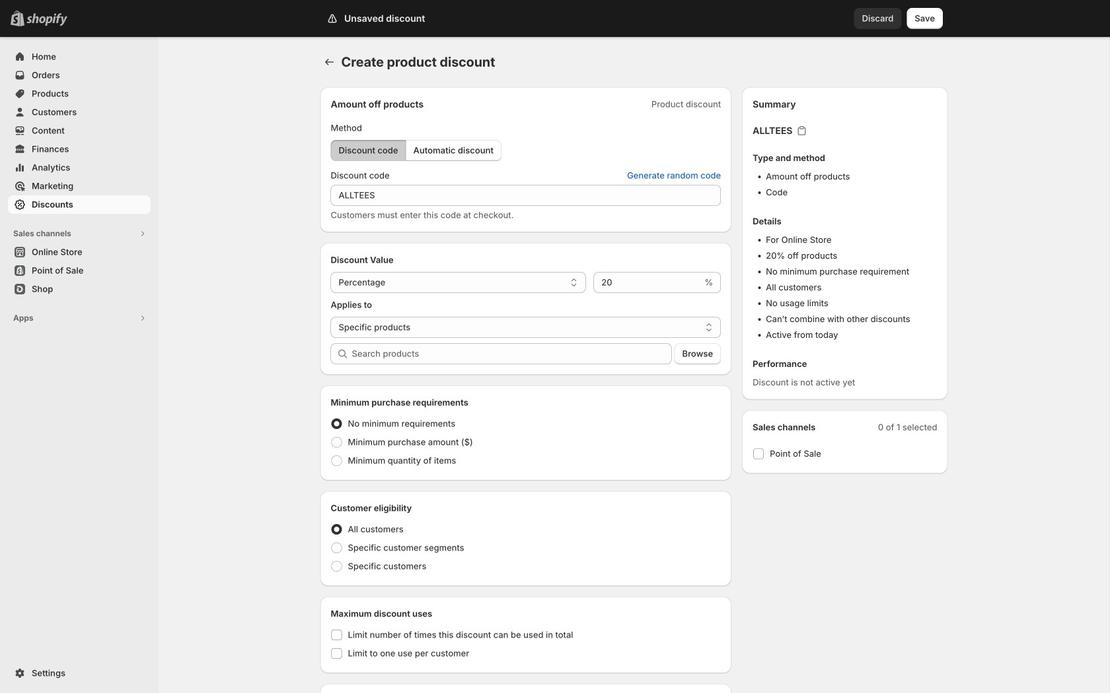 Task type: vqa. For each thing, say whether or not it's contained in the screenshot.
orders to the right
no



Task type: describe. For each thing, give the bounding box(es) containing it.
Search products text field
[[352, 344, 672, 365]]



Task type: locate. For each thing, give the bounding box(es) containing it.
None text field
[[331, 185, 721, 206]]

shopify image
[[26, 13, 67, 26]]

None text field
[[594, 272, 702, 293]]



